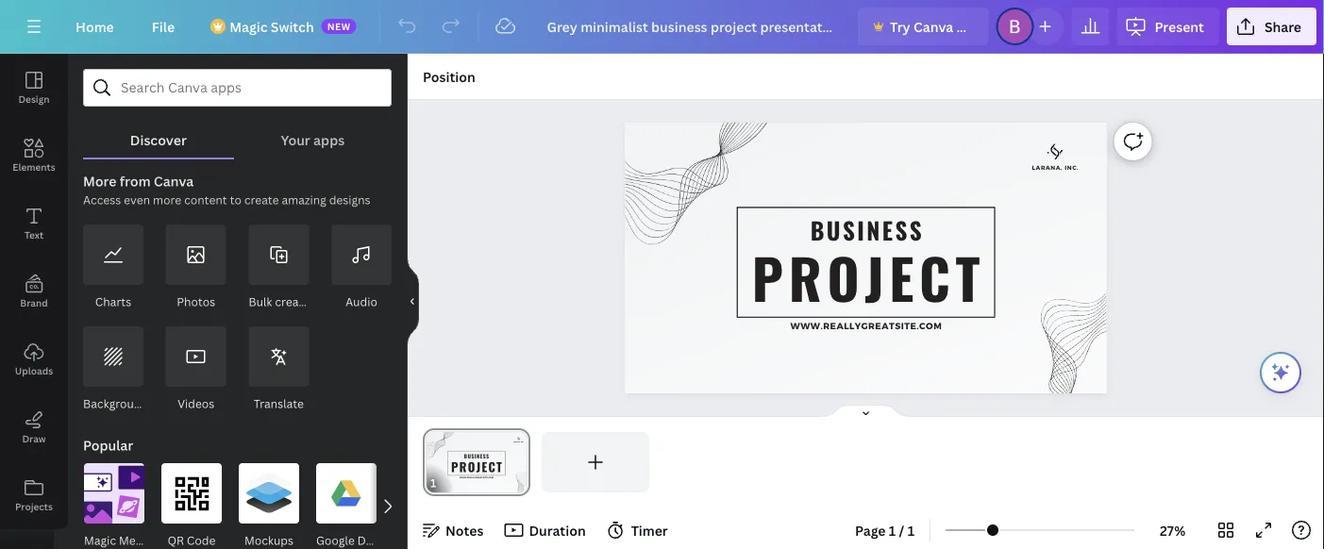 Task type: describe. For each thing, give the bounding box(es) containing it.
present button
[[1117, 8, 1219, 45]]

create inside the more from canva access even more content to create amazing designs
[[244, 192, 279, 208]]

projects button
[[0, 462, 68, 529]]

canva inside 'button'
[[914, 17, 953, 35]]

uploads button
[[0, 326, 68, 394]]

hide pages image
[[821, 404, 911, 419]]

videos
[[178, 396, 214, 412]]

translate
[[254, 396, 304, 412]]

timer
[[631, 521, 668, 539]]

file
[[152, 17, 175, 35]]

apps
[[313, 131, 345, 149]]

more
[[153, 192, 181, 208]]

popular
[[83, 437, 133, 454]]

bulk
[[249, 294, 272, 310]]

try canva pro button
[[858, 8, 989, 45]]

brand
[[20, 296, 48, 309]]

media
[[119, 533, 152, 548]]

your apps
[[281, 131, 345, 149]]

uploads
[[15, 364, 53, 377]]

try canva pro
[[890, 17, 979, 35]]

draw button
[[0, 394, 68, 462]]

duration
[[529, 521, 586, 539]]

notes
[[445, 521, 484, 539]]

larana,
[[1032, 164, 1063, 171]]

new
[[327, 20, 351, 33]]

to
[[230, 192, 242, 208]]

elements button
[[0, 122, 68, 190]]

designs
[[329, 192, 370, 208]]

drive
[[357, 533, 387, 548]]

design
[[18, 92, 50, 105]]

amazing
[[282, 192, 326, 208]]

qr code
[[168, 533, 216, 548]]

larana, inc.
[[1032, 164, 1079, 171]]

position button
[[415, 61, 483, 92]]

elements
[[13, 160, 55, 173]]

create inside more from canva element
[[275, 294, 310, 310]]

mockups
[[244, 533, 294, 548]]

business
[[810, 213, 924, 248]]

position
[[423, 67, 475, 85]]

discover button
[[83, 107, 234, 158]]

2 1 from the left
[[908, 521, 915, 539]]

Page title text field
[[444, 474, 452, 493]]

even
[[124, 192, 150, 208]]

your
[[281, 131, 310, 149]]

timer button
[[601, 515, 676, 546]]

magic for magic switch
[[230, 17, 268, 35]]

file button
[[137, 8, 190, 45]]

try
[[890, 17, 910, 35]]

inc.
[[1065, 164, 1079, 171]]

home
[[76, 17, 114, 35]]



Task type: vqa. For each thing, say whether or not it's contained in the screenshot.
16
no



Task type: locate. For each thing, give the bounding box(es) containing it.
0 horizontal spatial magic
[[84, 533, 116, 548]]

more
[[83, 172, 116, 190]]

create right bulk in the left of the page
[[275, 294, 310, 310]]

canva
[[914, 17, 953, 35], [154, 172, 194, 190]]

1 horizontal spatial 1
[[908, 521, 915, 539]]

access
[[83, 192, 121, 208]]

google drive
[[316, 533, 387, 548]]

/
[[899, 521, 904, 539]]

create
[[244, 192, 279, 208], [275, 294, 310, 310]]

www.reallygreatsite.com
[[790, 321, 942, 331]]

main menu bar
[[0, 0, 1324, 54]]

share
[[1265, 17, 1302, 35]]

1
[[889, 521, 896, 539], [908, 521, 915, 539]]

27%
[[1160, 521, 1186, 539]]

0 horizontal spatial canva
[[154, 172, 194, 190]]

magic
[[230, 17, 268, 35], [84, 533, 116, 548]]

Design title text field
[[532, 8, 850, 45]]

magic switch
[[230, 17, 314, 35]]

magic left "switch"
[[230, 17, 268, 35]]

more from canva element
[[83, 225, 392, 413]]

magic media
[[84, 533, 152, 548]]

page
[[855, 521, 886, 539]]

1 left "/"
[[889, 521, 896, 539]]

home link
[[60, 8, 129, 45]]

magic for magic media
[[84, 533, 116, 548]]

bulk create
[[249, 294, 310, 310]]

pro
[[957, 17, 979, 35]]

0 vertical spatial magic
[[230, 17, 268, 35]]

1 1 from the left
[[889, 521, 896, 539]]

0 vertical spatial create
[[244, 192, 279, 208]]

magic left media
[[84, 533, 116, 548]]

27% button
[[1142, 515, 1203, 546]]

canva inside the more from canva access even more content to create amazing designs
[[154, 172, 194, 190]]

draw
[[22, 432, 46, 445]]

1 horizontal spatial canva
[[914, 17, 953, 35]]

canva up more
[[154, 172, 194, 190]]

your apps button
[[234, 107, 392, 158]]

switch
[[271, 17, 314, 35]]

brand button
[[0, 258, 68, 326]]

create right to
[[244, 192, 279, 208]]

0 horizontal spatial 1
[[889, 521, 896, 539]]

code
[[187, 533, 216, 548]]

1 vertical spatial canva
[[154, 172, 194, 190]]

hide image
[[407, 256, 419, 347]]

google
[[316, 533, 355, 548]]

projects
[[15, 500, 53, 513]]

Search Canva apps search field
[[121, 70, 354, 106]]

1 right "/"
[[908, 521, 915, 539]]

content
[[184, 192, 227, 208]]

qr
[[168, 533, 184, 548]]

1 vertical spatial magic
[[84, 533, 116, 548]]

design button
[[0, 54, 68, 122]]

charts
[[95, 294, 131, 310]]

1 vertical spatial create
[[275, 294, 310, 310]]

background
[[83, 396, 148, 412]]

canva assistant image
[[1269, 361, 1292, 384]]

share button
[[1227, 8, 1317, 45]]

audio
[[346, 294, 377, 310]]

notes button
[[415, 515, 491, 546]]

canva right try
[[914, 17, 953, 35]]

present
[[1155, 17, 1204, 35]]

0 vertical spatial canva
[[914, 17, 953, 35]]

1 horizontal spatial magic
[[230, 17, 268, 35]]

text button
[[0, 190, 68, 258]]

more from canva access even more content to create amazing designs
[[83, 172, 370, 208]]

duration button
[[499, 515, 593, 546]]

page 1 image
[[423, 432, 530, 493]]

side panel tab list
[[0, 54, 68, 549]]

from
[[120, 172, 151, 190]]

discover
[[130, 131, 187, 149]]

text
[[24, 228, 44, 241]]

project
[[752, 236, 985, 318]]

magic inside main menu bar
[[230, 17, 268, 35]]

page 1 / 1
[[855, 521, 915, 539]]

photos
[[177, 294, 215, 310]]



